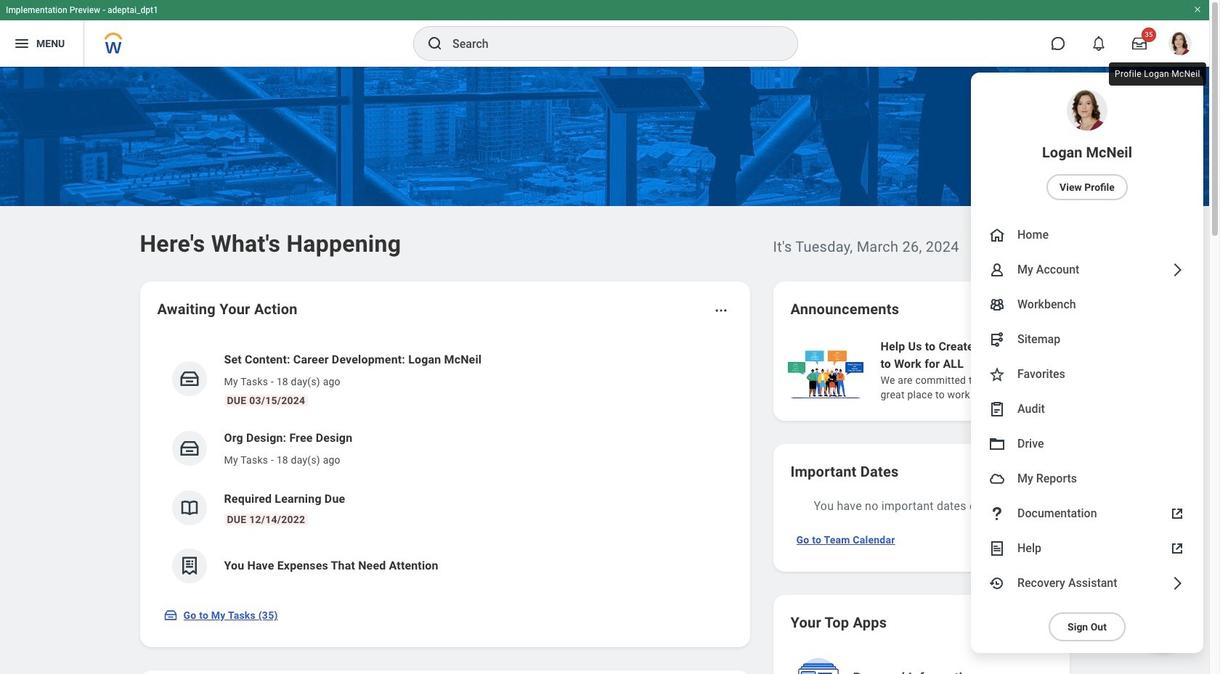 Task type: locate. For each thing, give the bounding box(es) containing it.
folder open image
[[989, 436, 1006, 453]]

document image
[[989, 540, 1006, 558]]

inbox large image
[[1132, 36, 1147, 51]]

time image
[[989, 575, 1006, 593]]

main content
[[0, 67, 1220, 675]]

contact card matrix manager image
[[989, 296, 1006, 314]]

status
[[973, 304, 997, 315]]

menu
[[971, 73, 1204, 654]]

list
[[785, 337, 1220, 404], [157, 340, 732, 596]]

related actions image
[[714, 304, 728, 318]]

3 menu item from the top
[[971, 253, 1204, 288]]

inbox image
[[178, 368, 200, 390], [178, 438, 200, 460], [163, 609, 178, 623]]

2 menu item from the top
[[971, 218, 1204, 253]]

5 menu item from the top
[[971, 322, 1204, 357]]

banner
[[0, 0, 1209, 654]]

user image
[[989, 261, 1006, 279]]

justify image
[[13, 35, 31, 52]]

7 menu item from the top
[[971, 392, 1204, 427]]

chevron right small image
[[1033, 302, 1048, 317]]

close environment banner image
[[1193, 5, 1202, 14]]

menu item
[[971, 73, 1204, 218], [971, 218, 1204, 253], [971, 253, 1204, 288], [971, 288, 1204, 322], [971, 322, 1204, 357], [971, 357, 1204, 392], [971, 392, 1204, 427], [971, 427, 1204, 462], [971, 462, 1204, 497], [971, 497, 1204, 532], [971, 532, 1204, 567], [971, 567, 1204, 601]]

ext link image
[[1169, 540, 1186, 558]]

chevron right image
[[1169, 261, 1186, 279]]

tooltip
[[1106, 60, 1209, 89]]

star image
[[989, 366, 1006, 383]]



Task type: describe. For each thing, give the bounding box(es) containing it.
1 horizontal spatial list
[[785, 337, 1220, 404]]

Search Workday  search field
[[452, 28, 768, 60]]

ext link image
[[1169, 506, 1186, 523]]

4 menu item from the top
[[971, 288, 1204, 322]]

1 vertical spatial inbox image
[[178, 438, 200, 460]]

notifications large image
[[1092, 36, 1106, 51]]

book open image
[[178, 498, 200, 519]]

11 menu item from the top
[[971, 532, 1204, 567]]

10 menu item from the top
[[971, 497, 1204, 532]]

6 menu item from the top
[[971, 357, 1204, 392]]

9 menu item from the top
[[971, 462, 1204, 497]]

dashboard expenses image
[[178, 556, 200, 577]]

endpoints image
[[989, 331, 1006, 349]]

1 menu item from the top
[[971, 73, 1204, 218]]

chevron left small image
[[1007, 302, 1022, 317]]

chevron right image
[[1169, 575, 1186, 593]]

12 menu item from the top
[[971, 567, 1204, 601]]

search image
[[426, 35, 444, 52]]

question image
[[989, 506, 1006, 523]]

0 horizontal spatial list
[[157, 340, 732, 596]]

2 vertical spatial inbox image
[[163, 609, 178, 623]]

0 vertical spatial inbox image
[[178, 368, 200, 390]]

8 menu item from the top
[[971, 427, 1204, 462]]

paste image
[[989, 401, 1006, 418]]

home image
[[989, 227, 1006, 244]]

logan mcneil image
[[1169, 32, 1192, 55]]

avatar image
[[989, 471, 1006, 488]]



Task type: vqa. For each thing, say whether or not it's contained in the screenshot.
dashboard expenses image
yes



